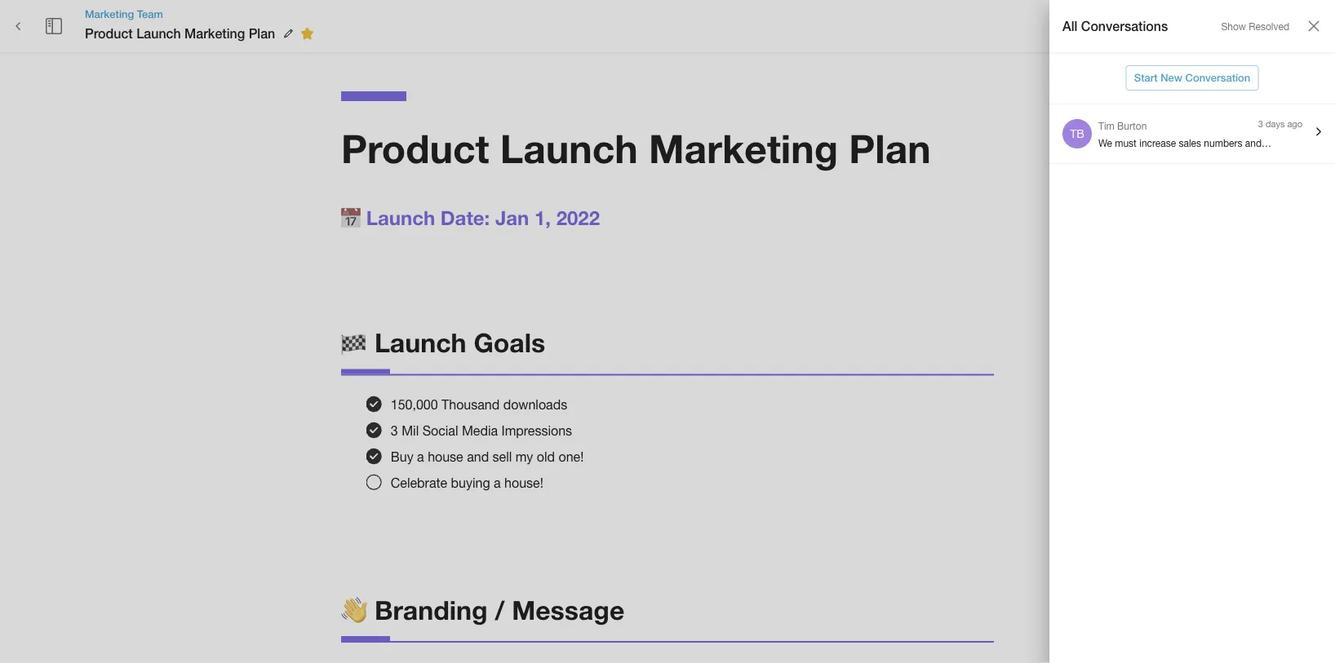 Task type: describe. For each thing, give the bounding box(es) containing it.
1 horizontal spatial product
[[341, 124, 489, 171]]

tb inside tb button
[[1058, 20, 1070, 32]]

start
[[1135, 71, 1158, 84]]

mil
[[402, 423, 419, 438]]

3 days ago
[[1259, 118, 1303, 129]]

👋 branding / message
[[341, 595, 625, 626]]

1 vertical spatial plan
[[849, 124, 931, 171]]

tb button
[[1048, 11, 1079, 42]]

old
[[537, 449, 555, 464]]

resolved
[[1249, 21, 1290, 32]]

celebrate
[[391, 476, 447, 491]]

social
[[423, 423, 458, 438]]

3 mil social media impressions
[[391, 423, 572, 438]]

tim
[[1099, 120, 1115, 132]]

ago
[[1288, 118, 1303, 129]]

150,000 thousand downloads
[[391, 397, 568, 412]]

🏁
[[341, 327, 367, 358]]

show resolved
[[1222, 21, 1290, 32]]

we must increase sales numbers and…
[[1099, 137, 1272, 149]]

📅 launch date: jan 1, 2022
[[341, 206, 600, 229]]

1 horizontal spatial a
[[494, 476, 501, 491]]

and…
[[1246, 137, 1272, 149]]

tim burton
[[1099, 120, 1147, 132]]

2022
[[556, 206, 600, 229]]

sell
[[493, 449, 512, 464]]

celebrate buying a house!
[[391, 476, 544, 491]]

house
[[428, 449, 463, 464]]

sales
[[1179, 137, 1202, 149]]

numbers
[[1204, 137, 1243, 149]]

impressions
[[502, 423, 572, 438]]

burton
[[1118, 120, 1147, 132]]

must
[[1115, 137, 1137, 149]]

0 vertical spatial plan
[[249, 26, 275, 41]]

more button
[[1264, 14, 1316, 39]]

more
[[1277, 20, 1302, 32]]

date:
[[441, 206, 490, 229]]

new
[[1161, 71, 1183, 84]]

conversations
[[1082, 18, 1168, 34]]



Task type: locate. For each thing, give the bounding box(es) containing it.
house!
[[505, 476, 544, 491]]

1 horizontal spatial product launch marketing plan
[[341, 124, 931, 171]]

launch down team
[[136, 26, 181, 41]]

launch up 150,000
[[375, 327, 467, 358]]

0 horizontal spatial marketing
[[85, 7, 134, 20]]

0 vertical spatial tb
[[1058, 20, 1070, 32]]

buying
[[451, 476, 490, 491]]

3
[[1259, 118, 1264, 129], [391, 423, 398, 438]]

0 horizontal spatial product launch marketing plan
[[85, 26, 275, 41]]

1 horizontal spatial tb
[[1070, 127, 1085, 140]]

message
[[512, 595, 625, 626]]

marketing
[[85, 7, 134, 20], [185, 26, 245, 41], [649, 124, 838, 171]]

/
[[495, 595, 505, 626]]

0 horizontal spatial a
[[417, 449, 424, 464]]

all conversations
[[1063, 18, 1168, 34]]

buy a house and sell my old one!
[[391, 449, 584, 464]]

1 vertical spatial product launch marketing plan
[[341, 124, 931, 171]]

plan
[[249, 26, 275, 41], [849, 124, 931, 171]]

launch right the 📅
[[366, 206, 435, 229]]

buy
[[391, 449, 414, 464]]

increase
[[1140, 137, 1177, 149]]

0 vertical spatial 3
[[1259, 118, 1264, 129]]

3 for 3 days ago
[[1259, 118, 1264, 129]]

a right buy
[[417, 449, 424, 464]]

start new conversation button
[[1126, 65, 1259, 90]]

1 vertical spatial marketing
[[185, 26, 245, 41]]

start new conversation
[[1135, 71, 1251, 84]]

1 vertical spatial tb
[[1070, 127, 1085, 140]]

one!
[[559, 449, 584, 464]]

marketing team link
[[85, 6, 319, 21]]

conversation
[[1186, 71, 1251, 84]]

and
[[467, 449, 489, 464]]

a down sell
[[494, 476, 501, 491]]

a
[[417, 449, 424, 464], [494, 476, 501, 491]]

1 vertical spatial 3
[[391, 423, 398, 438]]

1,
[[535, 206, 551, 229]]

branding
[[375, 595, 488, 626]]

0 vertical spatial a
[[417, 449, 424, 464]]

3 left days
[[1259, 118, 1264, 129]]

0 horizontal spatial 3
[[391, 423, 398, 438]]

🏁 launch goals
[[341, 327, 545, 358]]

2 vertical spatial marketing
[[649, 124, 838, 171]]

📅
[[341, 206, 361, 229]]

my
[[516, 449, 533, 464]]

team
[[137, 7, 163, 20]]

1 vertical spatial product
[[341, 124, 489, 171]]

3 left mil
[[391, 423, 398, 438]]

media
[[462, 423, 498, 438]]

1 horizontal spatial marketing
[[185, 26, 245, 41]]

remove favorite image
[[297, 24, 317, 43]]

launch up 2022
[[500, 124, 638, 171]]

2 horizontal spatial marketing
[[649, 124, 838, 171]]

3 for 3 mil social media impressions
[[391, 423, 398, 438]]

we
[[1099, 137, 1113, 149]]

tb left we on the right of page
[[1070, 127, 1085, 140]]

product launch marketing plan
[[85, 26, 275, 41], [341, 124, 931, 171]]

0 vertical spatial product launch marketing plan
[[85, 26, 275, 41]]

0 vertical spatial marketing
[[85, 7, 134, 20]]

tb
[[1058, 20, 1070, 32], [1070, 127, 1085, 140]]

1 horizontal spatial 3
[[1259, 118, 1264, 129]]

0 vertical spatial product
[[85, 26, 133, 41]]

1 vertical spatial a
[[494, 476, 501, 491]]

tb left conversations
[[1058, 20, 1070, 32]]

👋
[[341, 595, 367, 626]]

product
[[85, 26, 133, 41], [341, 124, 489, 171]]

days
[[1266, 118, 1285, 129]]

goals
[[474, 327, 545, 358]]

jan
[[496, 206, 529, 229]]

show
[[1222, 21, 1247, 32]]

0 horizontal spatial product
[[85, 26, 133, 41]]

0 horizontal spatial tb
[[1058, 20, 1070, 32]]

marketing team
[[85, 7, 163, 20]]

downloads
[[503, 397, 568, 412]]

thousand
[[442, 397, 500, 412]]

1 horizontal spatial plan
[[849, 124, 931, 171]]

all
[[1063, 18, 1078, 34]]

launch
[[136, 26, 181, 41], [500, 124, 638, 171], [366, 206, 435, 229], [375, 327, 467, 358]]

150,000
[[391, 397, 438, 412]]

0 horizontal spatial plan
[[249, 26, 275, 41]]



Task type: vqa. For each thing, say whether or not it's contained in the screenshot.
Settings icon
no



